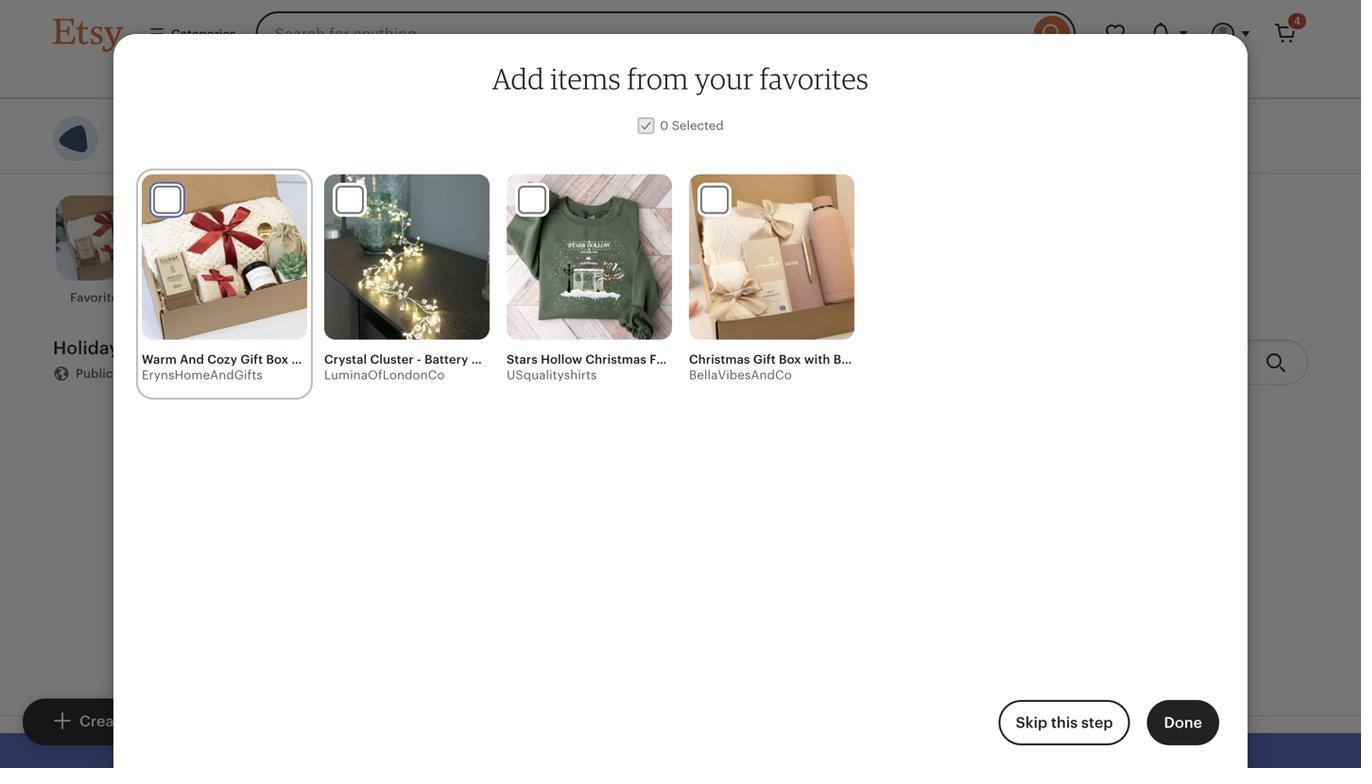 Task type: locate. For each thing, give the bounding box(es) containing it.
1 horizontal spatial favorite
[[199, 291, 248, 305]]

banner
[[19, 0, 1343, 57]]

favorite shops
[[199, 291, 287, 305]]

create collection
[[79, 714, 205, 731]]

public
[[76, 367, 113, 381]]

items inside dialog
[[551, 61, 621, 96]]

1 vertical spatial list
[[161, 338, 192, 358]]

items for favorite
[[122, 291, 155, 305]]

luminaoflondonco
[[324, 368, 445, 383]]

bellavibesandco
[[689, 368, 792, 383]]

0 vertical spatial 0
[[660, 119, 669, 133]]

1 horizontal spatial items
[[551, 61, 621, 96]]

1 vertical spatial holiday gift list
[[53, 338, 192, 358]]

0 vertical spatial items
[[551, 61, 621, 96]]

gift
[[374, 291, 397, 305], [124, 338, 156, 358]]

holiday up public
[[53, 338, 119, 358]]

list
[[400, 291, 422, 305], [161, 338, 192, 358]]

0 horizontal spatial items
[[122, 291, 155, 305]]

1 horizontal spatial holiday
[[326, 291, 371, 305]]

favorite for favorite items
[[70, 291, 119, 305]]

0 horizontal spatial favorite
[[70, 291, 119, 305]]

gift up the luminaoflondonco
[[374, 291, 397, 305]]

edit
[[119, 367, 142, 381]]

favorite for favorite shops
[[199, 291, 248, 305]]

edit button
[[119, 365, 142, 383]]

1 favorite from the left
[[70, 291, 119, 305]]

menu bar
[[19, 57, 1343, 99]]

1 horizontal spatial gift
[[374, 291, 397, 305]]

from
[[627, 61, 689, 96]]

warm and cozy gift box with blanket, employee appreciation gift, fall care package, hygge gift box, personalized gift, handmade gifts image
[[142, 174, 307, 340]]

0 horizontal spatial holiday gift list
[[53, 338, 192, 358]]

items down 4
[[122, 291, 155, 305]]

1 vertical spatial items
[[122, 291, 155, 305]]

0
[[660, 119, 669, 133], [411, 260, 418, 272], [203, 343, 212, 357]]

holiday
[[326, 291, 371, 305], [53, 338, 119, 358]]

usqualityshirts
[[507, 368, 597, 383]]

2 vertical spatial 0
[[203, 343, 212, 357]]

christmas gift box with bottle | corporate gift set |  fall care package | hygge gift box with blanket | personalized gift image
[[689, 174, 855, 340]]

holiday right shops at left top
[[326, 291, 371, 305]]

0 vertical spatial holiday
[[326, 291, 371, 305]]

public edit
[[76, 367, 142, 381]]

items
[[551, 61, 621, 96], [122, 291, 155, 305]]

holiday gift list up edit
[[53, 338, 192, 358]]

2 horizontal spatial 0
[[660, 119, 669, 133]]

0 vertical spatial gift
[[374, 291, 397, 305]]

None search field
[[256, 11, 1076, 57], [681, 340, 1309, 385], [256, 11, 1076, 57]]

create collection button
[[23, 700, 233, 746]]

items right add in the left top of the page
[[551, 61, 621, 96]]

create
[[79, 714, 128, 731]]

holiday gift list
[[326, 291, 422, 305], [53, 338, 192, 358]]

holiday gift list up the luminaoflondonco
[[326, 291, 422, 305]]

stars hollow christmas festival sweatshirt, christmas gifts, christmas tree shirt, christmas winter festival sweater, christmas tree sweater image
[[507, 174, 672, 340]]

0 horizontal spatial gift
[[124, 338, 156, 358]]

erynshomeandgifts
[[142, 368, 263, 383]]

0 horizontal spatial holiday
[[53, 338, 119, 358]]

1 horizontal spatial 0
[[411, 260, 418, 272]]

0 vertical spatial holiday gift list
[[326, 291, 422, 305]]

0 vertical spatial list
[[400, 291, 422, 305]]

0 inside add items from your favorites dialog
[[660, 119, 669, 133]]

0 horizontal spatial 0
[[203, 343, 212, 357]]

items
[[215, 343, 248, 357]]

1
[[283, 260, 287, 272]]

your
[[695, 61, 754, 96]]

favorite up public
[[70, 291, 119, 305]]

favorite left shops at left top
[[199, 291, 248, 305]]

collection
[[132, 714, 205, 731]]

favorite
[[70, 291, 119, 305], [199, 291, 248, 305]]

1 horizontal spatial holiday gift list
[[326, 291, 422, 305]]

list up erynshomeandgifts
[[161, 338, 192, 358]]

gift up edit
[[124, 338, 156, 358]]

list up the luminaoflondonco
[[400, 291, 422, 305]]

2 favorite from the left
[[199, 291, 248, 305]]



Task type: vqa. For each thing, say whether or not it's contained in the screenshot.
Banner on the top of page
yes



Task type: describe. For each thing, give the bounding box(es) containing it.
0 for list
[[203, 343, 212, 357]]

1 horizontal spatial list
[[400, 291, 422, 305]]

Search items text field
[[681, 340, 1251, 385]]

add items from your favorites dialog
[[0, 0, 1362, 769]]

0 for from
[[660, 119, 669, 133]]

done button
[[1148, 701, 1220, 746]]

this
[[1052, 715, 1078, 732]]

crystal cluster - battery or plug in operated fairy light string image
[[324, 174, 490, 340]]

favorite items
[[70, 291, 155, 305]]

1 vertical spatial 0
[[411, 260, 418, 272]]

1 vertical spatial gift
[[124, 338, 156, 358]]

0 items
[[203, 343, 248, 357]]

done
[[1165, 715, 1203, 732]]

shops
[[251, 291, 287, 305]]

4
[[150, 260, 157, 272]]

skip
[[1016, 715, 1048, 732]]

skip this step
[[1016, 715, 1114, 732]]

add
[[492, 61, 545, 96]]

step
[[1082, 715, 1114, 732]]

skip this step button
[[999, 701, 1131, 746]]

add items from your favorites
[[492, 61, 869, 96]]

favorites
[[760, 61, 869, 96]]

selected
[[672, 119, 724, 133]]

items for add
[[551, 61, 621, 96]]

1 vertical spatial holiday
[[53, 338, 119, 358]]

0 selected
[[660, 119, 724, 133]]

none search field search items
[[681, 340, 1309, 385]]

0 horizontal spatial list
[[161, 338, 192, 358]]



